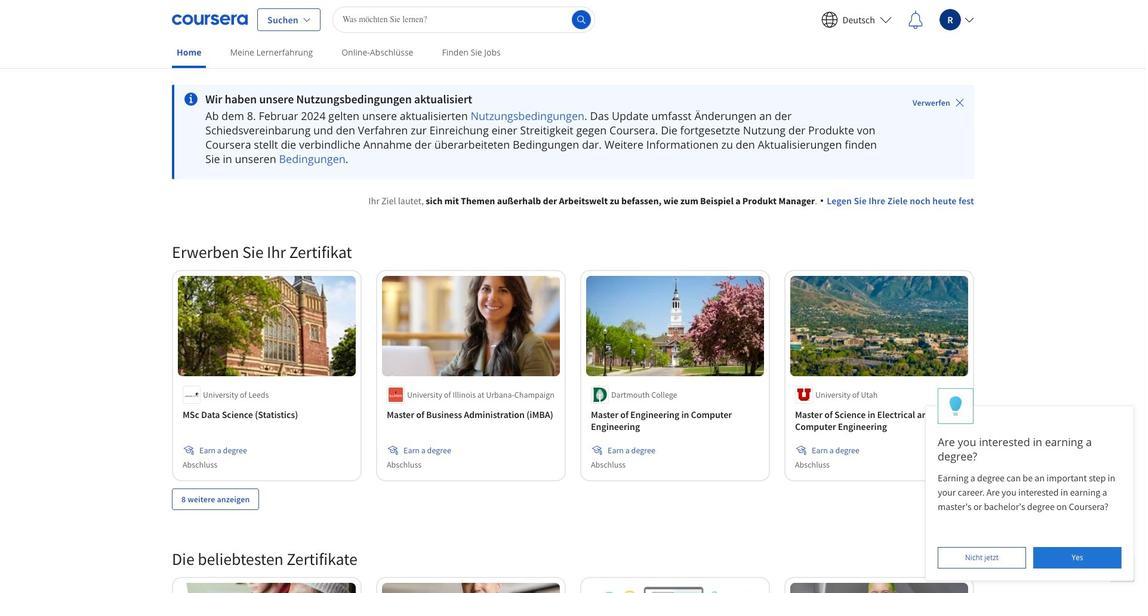 Task type: locate. For each thing, give the bounding box(es) containing it.
erwerben sie ihr zertifikat collection element
[[165, 222, 982, 529]]

main content
[[0, 70, 1147, 593]]

informationen: wir haben unsere nutzungsbedingungen aktualisiert element
[[205, 92, 880, 106]]

None search field
[[333, 6, 596, 33]]



Task type: describe. For each thing, give the bounding box(es) containing it.
expertentipp image
[[950, 396, 963, 417]]

alice element
[[926, 388, 1135, 581]]

die beliebtesten zertifikate collection element
[[165, 529, 982, 593]]

hilfe center image
[[1116, 562, 1130, 576]]

coursera image
[[172, 10, 248, 29]]

Was möchten Sie lernen? text field
[[333, 6, 596, 33]]



Task type: vqa. For each thing, say whether or not it's contained in the screenshot.
Erwerben Sie Ihr Zertifikat Collection element
yes



